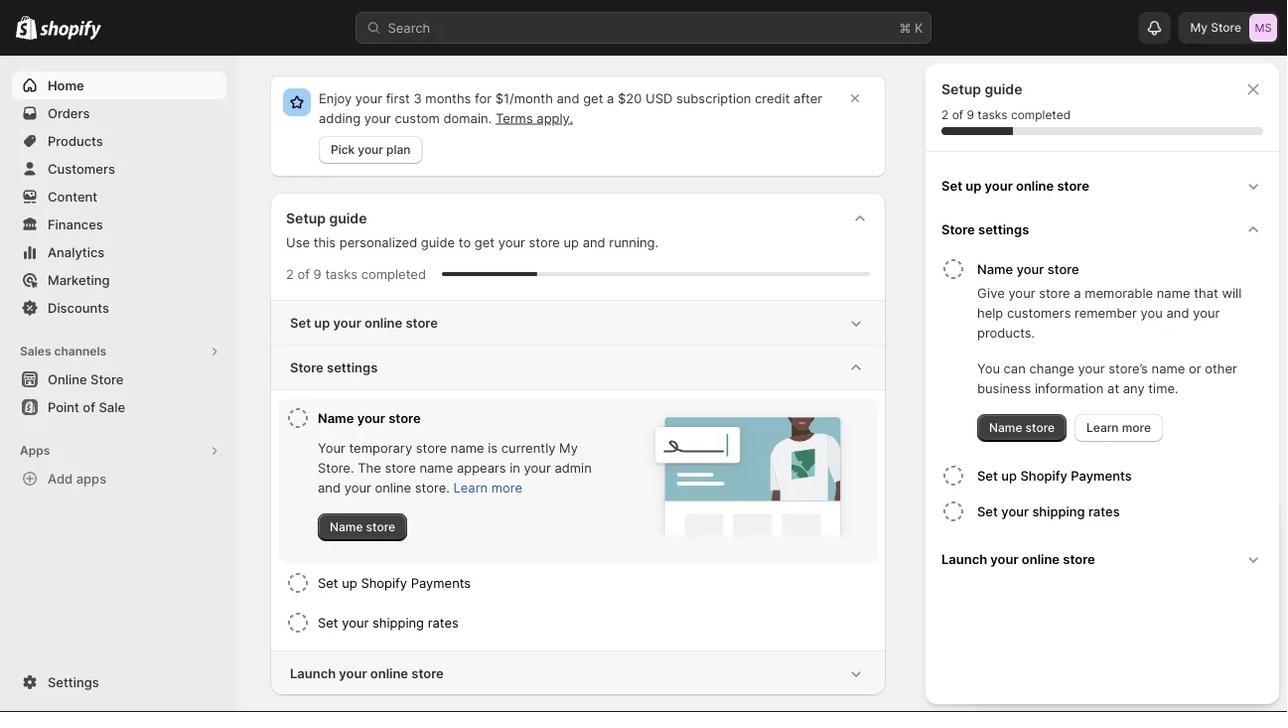 Task type: describe. For each thing, give the bounding box(es) containing it.
any
[[1123, 380, 1145, 396]]

products
[[48, 133, 103, 148]]

add
[[48, 471, 73, 486]]

appears
[[457, 460, 506, 475]]

launch your online store button
[[270, 651, 886, 695]]

you can change your store's name or other business information at any time.
[[977, 361, 1237, 396]]

name down store.
[[330, 520, 363, 534]]

can
[[1004, 361, 1026, 376]]

currently
[[501, 440, 556, 455]]

more inside learn more link
[[1122, 421, 1151, 435]]

$1/month
[[495, 90, 553, 106]]

of inside setup guide dialog
[[952, 108, 963, 122]]

3
[[414, 90, 422, 106]]

set up shopify payments for set up shopify payments button on the bottom right
[[977, 468, 1132, 483]]

name down business
[[989, 421, 1022, 435]]

marketing link
[[12, 266, 226, 294]]

0 horizontal spatial to
[[459, 234, 471, 250]]

0 vertical spatial plan
[[386, 143, 411, 157]]

1 horizontal spatial of
[[297, 266, 310, 282]]

launch for launch your online store dropdown button
[[290, 665, 336, 681]]

terms apply.
[[495, 110, 573, 126]]

pick your plan link
[[319, 136, 423, 164]]

0 vertical spatial my
[[1190, 20, 1208, 35]]

you
[[977, 361, 1000, 376]]

1 horizontal spatial shopify image
[[40, 20, 102, 40]]

tasks inside setup guide dialog
[[978, 108, 1008, 122]]

add apps button
[[12, 465, 226, 493]]

that
[[1194, 285, 1218, 300]]

at
[[1107, 380, 1119, 396]]

my store
[[1190, 20, 1241, 35]]

personalized
[[339, 234, 417, 250]]

your inside you can change your store's name or other business information at any time.
[[1078, 361, 1105, 376]]

home link
[[12, 72, 226, 99]]

information
[[1035, 380, 1104, 396]]

give your store a memorable name that will help customers remember you and your products.
[[977, 285, 1242, 340]]

your inside name your store dropdown button
[[357, 410, 385, 426]]

name your store button
[[318, 398, 616, 438]]

up for set up your online store button
[[966, 178, 982, 193]]

store inside set up your online store dropdown button
[[406, 315, 438, 330]]

store.
[[415, 480, 450, 495]]

completed inside setup guide dialog
[[1011, 108, 1071, 122]]

⌘ k
[[899, 20, 923, 35]]

your trial just started button
[[973, 505, 1271, 547]]

get inside enjoy your first 3 months for $1/month and get a $20 usd subscription credit after adding your custom domain.
[[583, 90, 603, 106]]

learn more inside setup guide dialog
[[1087, 421, 1151, 435]]

online store
[[48, 371, 124, 387]]

setup for store settings button
[[941, 81, 981, 98]]

setup guide for store settings dropdown button
[[286, 210, 367, 227]]

up for set up your online store dropdown button
[[314, 315, 330, 330]]

store inside launch your online store button
[[1063, 551, 1095, 567]]

store settings button
[[934, 208, 1271, 251]]

0 horizontal spatial mark name your store as done image
[[286, 406, 310, 430]]

1 vertical spatial plan
[[1095, 559, 1120, 575]]

launch your online store for launch your online store button
[[941, 551, 1095, 567]]

terms
[[495, 110, 533, 126]]

set up shopify payments button
[[318, 563, 870, 603]]

name your store button
[[977, 251, 1271, 283]]

set up your online store for set up your online store dropdown button
[[290, 315, 438, 330]]

name inside give your store a memorable name that will help customers remember you and your products.
[[1157, 285, 1190, 300]]

in
[[510, 460, 520, 475]]

months
[[425, 90, 471, 106]]

point of sale link
[[12, 393, 226, 421]]

learn inside setup guide dialog
[[1087, 421, 1119, 435]]

1 vertical spatial 9
[[313, 266, 322, 282]]

content
[[48, 189, 97, 204]]

name store link for name your store element containing your temporary store name is currently my store. the store name appears in your admin and your online store.
[[318, 513, 407, 541]]

name store for name your store element containing give your store a memorable name that will help customers remember you and your products.'s name store link
[[989, 421, 1055, 435]]

launch your online store for launch your online store dropdown button
[[290, 665, 444, 681]]

name store link for name your store element containing give your store a memorable name that will help customers remember you and your products.
[[977, 414, 1067, 442]]

apps
[[76, 471, 106, 486]]

your inside name your store button
[[1017, 261, 1044, 277]]

sale
[[99, 399, 125, 415]]

help
[[977, 305, 1003, 320]]

setup for store settings dropdown button
[[286, 210, 326, 227]]

started
[[1121, 523, 1189, 547]]

mark set your shipping rates as done image for mark set up shopify payments as done icon
[[941, 500, 965, 523]]

content link
[[12, 183, 226, 211]]

orders link
[[12, 99, 226, 127]]

online inside the "your temporary store name is currently my store. the store name appears in your admin and your online store."
[[375, 480, 411, 495]]

usd
[[646, 90, 673, 106]]

1 horizontal spatial a
[[1054, 559, 1061, 575]]

paid
[[1065, 559, 1091, 575]]

domain.
[[443, 110, 492, 126]]

credit
[[755, 90, 790, 106]]

trial
[[1041, 523, 1076, 547]]

pick your plan
[[331, 143, 411, 157]]

my inside the "your temporary store name is currently my store. the store name appears in your admin and your online store."
[[559, 440, 578, 455]]

my store image
[[1249, 14, 1277, 42]]

set up your online store button
[[934, 164, 1271, 208]]

⌘
[[899, 20, 911, 35]]

set for set up shopify payments dropdown button
[[318, 575, 338, 590]]

add apps
[[48, 471, 106, 486]]

set up your online store button
[[270, 301, 886, 345]]

channels
[[54, 344, 106, 359]]

a inside enjoy your first 3 months for $1/month and get a $20 usd subscription credit after adding your custom domain.
[[607, 90, 614, 106]]

set for set up your online store dropdown button
[[290, 315, 311, 330]]

customers
[[1007, 305, 1071, 320]]

store inside name your store button
[[1048, 261, 1079, 277]]

this
[[313, 234, 336, 250]]

set your shipping rates button
[[977, 494, 1271, 529]]

just
[[1082, 523, 1116, 547]]

0 horizontal spatial completed
[[361, 266, 426, 282]]

settings for store settings dropdown button
[[327, 360, 378, 375]]

$20
[[618, 90, 642, 106]]

k
[[915, 20, 923, 35]]

set up shopify payments for set up shopify payments dropdown button
[[318, 575, 471, 590]]

1 horizontal spatial to
[[1038, 559, 1050, 575]]

sales
[[20, 344, 51, 359]]

setup guide for store settings button
[[941, 81, 1022, 98]]

finances
[[48, 216, 103, 232]]

online store link
[[12, 365, 226, 393]]

you
[[1141, 305, 1163, 320]]

1 vertical spatial tasks
[[325, 266, 358, 282]]

analytics
[[48, 244, 105, 260]]

is
[[488, 440, 498, 455]]

set your shipping rates button
[[318, 603, 870, 643]]

name your store element containing your temporary store name is currently my store. the store name appears in your admin and your online store.
[[318, 438, 616, 541]]

business
[[977, 380, 1031, 396]]

apps button
[[12, 437, 226, 465]]

your for your temporary store name is currently my store. the store name appears in your admin and your online store.
[[318, 440, 345, 455]]



Task type: locate. For each thing, give the bounding box(es) containing it.
time.
[[1148, 380, 1178, 396]]

completed up set up your online store button
[[1011, 108, 1071, 122]]

shipping inside button
[[1032, 504, 1085, 519]]

0 horizontal spatial plan
[[386, 143, 411, 157]]

name store link
[[977, 414, 1067, 442], [318, 513, 407, 541]]

learn more link inside setup guide dialog
[[1075, 414, 1163, 442]]

1 horizontal spatial mark name your store as done image
[[941, 257, 965, 281]]

1 vertical spatial learn more
[[453, 480, 522, 495]]

plan down custom
[[386, 143, 411, 157]]

settings up temporary
[[327, 360, 378, 375]]

memorable
[[1085, 285, 1153, 300]]

rates
[[1088, 504, 1120, 519], [428, 615, 459, 630]]

other
[[1205, 361, 1237, 376]]

payments down store. at the left bottom
[[411, 575, 471, 590]]

rates inside dropdown button
[[428, 615, 459, 630]]

set for set your shipping rates button
[[977, 504, 998, 519]]

guide for store settings dropdown button
[[329, 210, 367, 227]]

1 horizontal spatial launch your online store
[[941, 551, 1095, 567]]

apps
[[20, 443, 50, 458]]

name your store element inside setup guide dialog
[[938, 283, 1271, 442]]

my up admin
[[559, 440, 578, 455]]

0 horizontal spatial learn more link
[[453, 480, 522, 495]]

launch your online store
[[941, 551, 1095, 567], [290, 665, 444, 681]]

9 inside setup guide dialog
[[967, 108, 974, 122]]

set your shipping rates inside button
[[977, 504, 1120, 519]]

0 vertical spatial name your store
[[977, 261, 1079, 277]]

settings inside button
[[978, 221, 1029, 237]]

set
[[941, 178, 962, 193], [290, 315, 311, 330], [977, 468, 998, 483], [977, 504, 998, 519], [318, 575, 338, 590], [318, 615, 338, 630]]

0 horizontal spatial more
[[491, 480, 522, 495]]

0 horizontal spatial shopify image
[[16, 15, 37, 39]]

rates for set your shipping rates button
[[1088, 504, 1120, 519]]

0 horizontal spatial set up your online store
[[290, 315, 438, 330]]

0 horizontal spatial settings
[[327, 360, 378, 375]]

store settings for store settings dropdown button
[[290, 360, 378, 375]]

your for your trial just started
[[993, 523, 1036, 547]]

name up you
[[1157, 285, 1190, 300]]

mark set your shipping rates as done image
[[941, 500, 965, 523], [286, 611, 310, 635]]

and
[[557, 90, 580, 106], [583, 234, 605, 250], [1166, 305, 1189, 320], [318, 480, 341, 495], [1124, 559, 1147, 575]]

shopify up trial
[[1020, 468, 1068, 483]]

name your store inside button
[[977, 261, 1079, 277]]

store settings for store settings button
[[941, 221, 1029, 237]]

enjoy
[[319, 90, 352, 106]]

payments inside dropdown button
[[411, 575, 471, 590]]

0 horizontal spatial payments
[[411, 575, 471, 590]]

set up your online store for set up your online store button
[[941, 178, 1089, 193]]

the
[[358, 460, 381, 475]]

0 horizontal spatial guide
[[329, 210, 367, 227]]

0 horizontal spatial 9
[[313, 266, 322, 282]]

0 horizontal spatial get
[[475, 234, 495, 250]]

shopify inside dropdown button
[[361, 575, 407, 590]]

0 horizontal spatial a
[[607, 90, 614, 106]]

your inside set up your online store button
[[985, 178, 1013, 193]]

set for set up your online store button
[[941, 178, 962, 193]]

shipping inside dropdown button
[[372, 615, 424, 630]]

guide for store settings button
[[985, 81, 1022, 98]]

1 horizontal spatial your
[[993, 523, 1036, 547]]

customers link
[[12, 155, 226, 183]]

home
[[48, 77, 84, 93]]

sales channels button
[[12, 338, 226, 365]]

shopify image
[[16, 15, 37, 39], [40, 20, 102, 40]]

store settings button
[[270, 346, 886, 389]]

to right switch
[[1038, 559, 1050, 575]]

name up time.
[[1152, 361, 1185, 376]]

products.
[[977, 325, 1035, 340]]

1 vertical spatial store settings
[[290, 360, 378, 375]]

learn more link down at
[[1075, 414, 1163, 442]]

mark set your shipping rates as done image down mark set up shopify payments as done icon
[[941, 500, 965, 523]]

running.
[[609, 234, 659, 250]]

0 vertical spatial launch your online store
[[941, 551, 1095, 567]]

set up shopify payments up trial
[[977, 468, 1132, 483]]

1 vertical spatial more
[[491, 480, 522, 495]]

0 vertical spatial learn
[[1087, 421, 1119, 435]]

subscription
[[676, 90, 751, 106]]

name up give
[[977, 261, 1013, 277]]

up for set up shopify payments button on the bottom right
[[1001, 468, 1017, 483]]

and right you
[[1166, 305, 1189, 320]]

name your store up temporary
[[318, 410, 421, 426]]

your inside set your shipping rates button
[[1001, 504, 1029, 519]]

0 vertical spatial payments
[[1071, 468, 1132, 483]]

name store inside setup guide dialog
[[989, 421, 1055, 435]]

your inside set your shipping rates dropdown button
[[342, 615, 369, 630]]

set up shopify payments button
[[977, 458, 1271, 494]]

1 horizontal spatial plan
[[1095, 559, 1120, 575]]

shipping for set your shipping rates dropdown button
[[372, 615, 424, 630]]

launch for launch your online store button
[[941, 551, 987, 567]]

0 horizontal spatial set up shopify payments
[[318, 575, 471, 590]]

0 vertical spatial 9
[[967, 108, 974, 122]]

plan
[[386, 143, 411, 157], [1095, 559, 1120, 575]]

0 vertical spatial tasks
[[978, 108, 1008, 122]]

1 vertical spatial 2
[[286, 266, 294, 282]]

1 horizontal spatial name store link
[[977, 414, 1067, 442]]

set up your online store up store settings button
[[941, 178, 1089, 193]]

and left the running.
[[583, 234, 605, 250]]

1 horizontal spatial completed
[[1011, 108, 1071, 122]]

settings link
[[12, 668, 226, 696]]

0 horizontal spatial store settings
[[290, 360, 378, 375]]

set your shipping rates inside dropdown button
[[318, 615, 459, 630]]

products link
[[12, 127, 226, 155]]

0 horizontal spatial learn more
[[453, 480, 522, 495]]

orders
[[48, 105, 90, 121]]

more down any
[[1122, 421, 1151, 435]]

launch left switch
[[941, 551, 987, 567]]

1 horizontal spatial tasks
[[978, 108, 1008, 122]]

store inside dropdown button
[[290, 360, 324, 375]]

set up shopify payments inside dropdown button
[[318, 575, 471, 590]]

0 horizontal spatial 2 of 9 tasks completed
[[286, 266, 426, 282]]

1 horizontal spatial name your store element
[[938, 283, 1271, 442]]

of inside button
[[83, 399, 95, 415]]

1 vertical spatial guide
[[329, 210, 367, 227]]

1 vertical spatial set up your online store
[[290, 315, 438, 330]]

0 horizontal spatial 2
[[286, 266, 294, 282]]

set up shopify payments
[[977, 468, 1132, 483], [318, 575, 471, 590]]

2 vertical spatial of
[[83, 399, 95, 415]]

1 horizontal spatial set up shopify payments
[[977, 468, 1132, 483]]

get
[[583, 90, 603, 106], [475, 234, 495, 250]]

adding
[[319, 110, 361, 126]]

will
[[1222, 285, 1242, 300]]

0 vertical spatial guide
[[985, 81, 1022, 98]]

2
[[941, 108, 949, 122], [286, 266, 294, 282]]

0 horizontal spatial name store link
[[318, 513, 407, 541]]

settings for store settings button
[[978, 221, 1029, 237]]

set for set up shopify payments button on the bottom right
[[977, 468, 998, 483]]

2 of 9 tasks completed inside setup guide dialog
[[941, 108, 1071, 122]]

1 vertical spatial setup
[[286, 210, 326, 227]]

name your store
[[977, 261, 1079, 277], [318, 410, 421, 426]]

1 horizontal spatial set up your online store
[[941, 178, 1089, 193]]

1 vertical spatial shopify
[[361, 575, 407, 590]]

name inside you can change your store's name or other business information at any time.
[[1152, 361, 1185, 376]]

and inside enjoy your first 3 months for $1/month and get a $20 usd subscription credit after adding your custom domain.
[[557, 90, 580, 106]]

sales channels
[[20, 344, 106, 359]]

payments inside button
[[1071, 468, 1132, 483]]

apply.
[[537, 110, 573, 126]]

after
[[794, 90, 822, 106]]

up inside set up your online store dropdown button
[[314, 315, 330, 330]]

store inside give your store a memorable name that will help customers remember you and your products.
[[1039, 285, 1070, 300]]

0 horizontal spatial set your shipping rates
[[318, 615, 459, 630]]

to right personalized
[[459, 234, 471, 250]]

set up shopify payments inside button
[[977, 468, 1132, 483]]

for
[[475, 90, 492, 106]]

0 horizontal spatial shopify
[[361, 575, 407, 590]]

up inside set up your online store button
[[966, 178, 982, 193]]

launch down mark set up shopify payments as done image
[[290, 665, 336, 681]]

set for set your shipping rates dropdown button
[[318, 615, 338, 630]]

your up switch
[[993, 523, 1036, 547]]

enjoy your first 3 months for $1/month and get a $20 usd subscription credit after adding your custom domain.
[[319, 90, 822, 126]]

0 vertical spatial shopify
[[1020, 468, 1068, 483]]

name up appears
[[451, 440, 484, 455]]

0 vertical spatial store settings
[[941, 221, 1029, 237]]

more
[[1122, 421, 1151, 435], [491, 480, 522, 495]]

1 vertical spatial settings
[[327, 360, 378, 375]]

0 vertical spatial more
[[1122, 421, 1151, 435]]

1 horizontal spatial guide
[[421, 234, 455, 250]]

point
[[48, 399, 79, 415]]

payments for set up shopify payments dropdown button
[[411, 575, 471, 590]]

1 vertical spatial to
[[1038, 559, 1050, 575]]

point of sale button
[[0, 393, 238, 421]]

0 vertical spatial 2
[[941, 108, 949, 122]]

discounts
[[48, 300, 109, 315]]

mark set up shopify payments as done image
[[286, 571, 310, 595]]

pick
[[331, 143, 355, 157]]

use
[[286, 234, 310, 250]]

set your shipping rates for set your shipping rates button
[[977, 504, 1120, 519]]

name your store element containing give your store a memorable name that will help customers remember you and your products.
[[938, 283, 1271, 442]]

name your store element
[[938, 283, 1271, 442], [318, 438, 616, 541]]

0 horizontal spatial setup
[[286, 210, 326, 227]]

use this personalized guide to get your store up and running.
[[286, 234, 659, 250]]

0 horizontal spatial launch your online store
[[290, 665, 444, 681]]

name store down business
[[989, 421, 1055, 435]]

store inside launch your online store dropdown button
[[411, 665, 444, 681]]

1 horizontal spatial learn more link
[[1075, 414, 1163, 442]]

store.
[[318, 460, 354, 475]]

1 vertical spatial mark set your shipping rates as done image
[[286, 611, 310, 635]]

store inside set up your online store button
[[1057, 178, 1089, 193]]

first
[[386, 90, 410, 106]]

1 vertical spatial 2 of 9 tasks completed
[[286, 266, 426, 282]]

your temporary store name is currently my store. the store name appears in your admin and your online store.
[[318, 440, 592, 495]]

learn more link down appears
[[453, 480, 522, 495]]

1 vertical spatial of
[[297, 266, 310, 282]]

2 vertical spatial guide
[[421, 234, 455, 250]]

0 vertical spatial 2 of 9 tasks completed
[[941, 108, 1071, 122]]

settings inside dropdown button
[[327, 360, 378, 375]]

completed down personalized
[[361, 266, 426, 282]]

up inside set up shopify payments dropdown button
[[342, 575, 357, 590]]

a
[[607, 90, 614, 106], [1074, 285, 1081, 300], [1054, 559, 1061, 575]]

1 vertical spatial rates
[[428, 615, 459, 630]]

0 vertical spatial learn more
[[1087, 421, 1151, 435]]

store settings up give
[[941, 221, 1029, 237]]

learn more down appears
[[453, 480, 522, 495]]

0 vertical spatial mark name your store as done image
[[941, 257, 965, 281]]

name store down the
[[330, 520, 395, 534]]

a up remember
[[1074, 285, 1081, 300]]

payments
[[1071, 468, 1132, 483], [411, 575, 471, 590]]

a left paid
[[1054, 559, 1061, 575]]

mark set up shopify payments as done image
[[941, 464, 965, 488]]

online
[[1016, 178, 1054, 193], [364, 315, 402, 330], [375, 480, 411, 495], [1022, 551, 1060, 567], [370, 665, 408, 681]]

set up your online store down personalized
[[290, 315, 438, 330]]

or
[[1189, 361, 1201, 376]]

name up store.
[[318, 410, 354, 426]]

1 vertical spatial your
[[993, 523, 1036, 547]]

set up your online store inside dropdown button
[[290, 315, 438, 330]]

learn more down at
[[1087, 421, 1151, 435]]

rates for set your shipping rates dropdown button
[[428, 615, 459, 630]]

mark name your store as done image inside setup guide dialog
[[941, 257, 965, 281]]

name store for name store link associated with name your store element containing your temporary store name is currently my store. the store name appears in your admin and your online store.
[[330, 520, 395, 534]]

discounts link
[[12, 294, 226, 322]]

temporary
[[349, 440, 412, 455]]

learn down appears
[[453, 480, 488, 495]]

your inside set up your online store dropdown button
[[333, 315, 361, 330]]

your inside the "your temporary store name is currently my store. the store name appears in your admin and your online store."
[[318, 440, 345, 455]]

mark set your shipping rates as done image down mark set up shopify payments as done image
[[286, 611, 310, 635]]

1 horizontal spatial shipping
[[1032, 504, 1085, 519]]

1 vertical spatial learn more link
[[453, 480, 522, 495]]

1 vertical spatial payments
[[411, 575, 471, 590]]

store inside setup guide dialog
[[941, 221, 975, 237]]

store settings up temporary
[[290, 360, 378, 375]]

0 vertical spatial shipping
[[1032, 504, 1085, 519]]

mark set your shipping rates as done image for mark set up shopify payments as done image
[[286, 611, 310, 635]]

your trial just started
[[993, 523, 1189, 547]]

2 vertical spatial a
[[1054, 559, 1061, 575]]

1 horizontal spatial payments
[[1071, 468, 1132, 483]]

completed
[[1011, 108, 1071, 122], [361, 266, 426, 282]]

name your store inside dropdown button
[[318, 410, 421, 426]]

0 vertical spatial set your shipping rates
[[977, 504, 1120, 519]]

1 horizontal spatial 9
[[967, 108, 974, 122]]

custom
[[395, 110, 440, 126]]

name inside name your store dropdown button
[[318, 410, 354, 426]]

guide inside dialog
[[985, 81, 1022, 98]]

0 vertical spatial completed
[[1011, 108, 1071, 122]]

2 inside setup guide dialog
[[941, 108, 949, 122]]

setup inside dialog
[[941, 81, 981, 98]]

finances link
[[12, 211, 226, 238]]

my left my store image
[[1190, 20, 1208, 35]]

learn down at
[[1087, 421, 1119, 435]]

rates inside button
[[1088, 504, 1120, 519]]

store inside name your store dropdown button
[[388, 410, 421, 426]]

1 vertical spatial launch your online store
[[290, 665, 444, 681]]

0 vertical spatial mark set your shipping rates as done image
[[941, 500, 965, 523]]

launch your online store inside button
[[941, 551, 1095, 567]]

0 horizontal spatial name your store
[[318, 410, 421, 426]]

1 horizontal spatial shopify
[[1020, 468, 1068, 483]]

and up apply.
[[557, 90, 580, 106]]

shipping for set your shipping rates button
[[1032, 504, 1085, 519]]

0 vertical spatial rates
[[1088, 504, 1120, 519]]

payments for set up shopify payments button on the bottom right
[[1071, 468, 1132, 483]]

store settings inside dropdown button
[[290, 360, 378, 375]]

your inside dropdown button
[[993, 523, 1036, 547]]

remember
[[1075, 305, 1137, 320]]

your inside pick your plan link
[[358, 143, 383, 157]]

1 horizontal spatial setup guide
[[941, 81, 1022, 98]]

0 horizontal spatial learn
[[453, 480, 488, 495]]

and inside give your store a memorable name that will help customers remember you and your products.
[[1166, 305, 1189, 320]]

launch inside launch your online store button
[[941, 551, 987, 567]]

0 horizontal spatial name your store element
[[318, 438, 616, 541]]

name your store for name your store button
[[977, 261, 1079, 277]]

shopify
[[1020, 468, 1068, 483], [361, 575, 407, 590]]

up for set up shopify payments dropdown button
[[342, 575, 357, 590]]

launch inside launch your online store dropdown button
[[290, 665, 336, 681]]

name your store for name your store dropdown button
[[318, 410, 421, 426]]

of
[[952, 108, 963, 122], [297, 266, 310, 282], [83, 399, 95, 415]]

and down store.
[[318, 480, 341, 495]]

settings
[[48, 674, 99, 690]]

setup guide dialog
[[926, 64, 1279, 704]]

your inside launch your online store dropdown button
[[339, 665, 367, 681]]

payments up set your shipping rates button
[[1071, 468, 1132, 483]]

0 vertical spatial settings
[[978, 221, 1029, 237]]

up inside set up shopify payments button
[[1001, 468, 1017, 483]]

plan right paid
[[1095, 559, 1120, 575]]

a inside give your store a memorable name that will help customers remember you and your products.
[[1074, 285, 1081, 300]]

9
[[967, 108, 974, 122], [313, 266, 322, 282]]

store's
[[1109, 361, 1148, 376]]

shopify for set up shopify payments dropdown button
[[361, 575, 407, 590]]

set up your online store inside button
[[941, 178, 1089, 193]]

launch your online store inside dropdown button
[[290, 665, 444, 681]]

mark name your store as done image
[[941, 257, 965, 281], [286, 406, 310, 430]]

online store button
[[0, 365, 238, 393]]

1 horizontal spatial settings
[[978, 221, 1029, 237]]

shopify for set up shopify payments button on the bottom right
[[1020, 468, 1068, 483]]

0 vertical spatial set up shopify payments
[[977, 468, 1132, 483]]

1 vertical spatial completed
[[361, 266, 426, 282]]

marketing
[[48, 272, 110, 288]]

set your shipping rates for set your shipping rates dropdown button
[[318, 615, 459, 630]]

settings up give
[[978, 221, 1029, 237]]

setup guide inside dialog
[[941, 81, 1022, 98]]

0 vertical spatial of
[[952, 108, 963, 122]]

0 vertical spatial your
[[318, 440, 345, 455]]

name store link down the
[[318, 513, 407, 541]]

name store link down business
[[977, 414, 1067, 442]]

a left $20 in the top of the page
[[607, 90, 614, 106]]

your up store.
[[318, 440, 345, 455]]

your
[[318, 440, 345, 455], [993, 523, 1036, 547]]

online
[[48, 371, 87, 387]]

my
[[1190, 20, 1208, 35], [559, 440, 578, 455]]

more down in
[[491, 480, 522, 495]]

change
[[1029, 361, 1074, 376]]

customers
[[48, 161, 115, 176]]

name your store up give
[[977, 261, 1079, 277]]

store settings inside button
[[941, 221, 1029, 237]]

0 vertical spatial get
[[583, 90, 603, 106]]

0 horizontal spatial your
[[318, 440, 345, 455]]

your inside launch your online store button
[[990, 551, 1019, 567]]

shopify right mark set up shopify payments as done image
[[361, 575, 407, 590]]

1 horizontal spatial name store
[[989, 421, 1055, 435]]

and inside the "your temporary store name is currently my store. the store name appears in your admin and your online store."
[[318, 480, 341, 495]]

1 vertical spatial name store link
[[318, 513, 407, 541]]

set up shopify payments right mark set up shopify payments as done image
[[318, 575, 471, 590]]

0 vertical spatial a
[[607, 90, 614, 106]]

to
[[459, 234, 471, 250], [1038, 559, 1050, 575]]

shopify inside button
[[1020, 468, 1068, 483]]

1 vertical spatial learn
[[453, 480, 488, 495]]

0 vertical spatial name store link
[[977, 414, 1067, 442]]

0 horizontal spatial tasks
[[325, 266, 358, 282]]

name up store. at the left bottom
[[420, 460, 453, 475]]

name inside name your store button
[[977, 261, 1013, 277]]

and left get: at bottom right
[[1124, 559, 1147, 575]]



Task type: vqa. For each thing, say whether or not it's contained in the screenshot.
more in Setup guide dialog
yes



